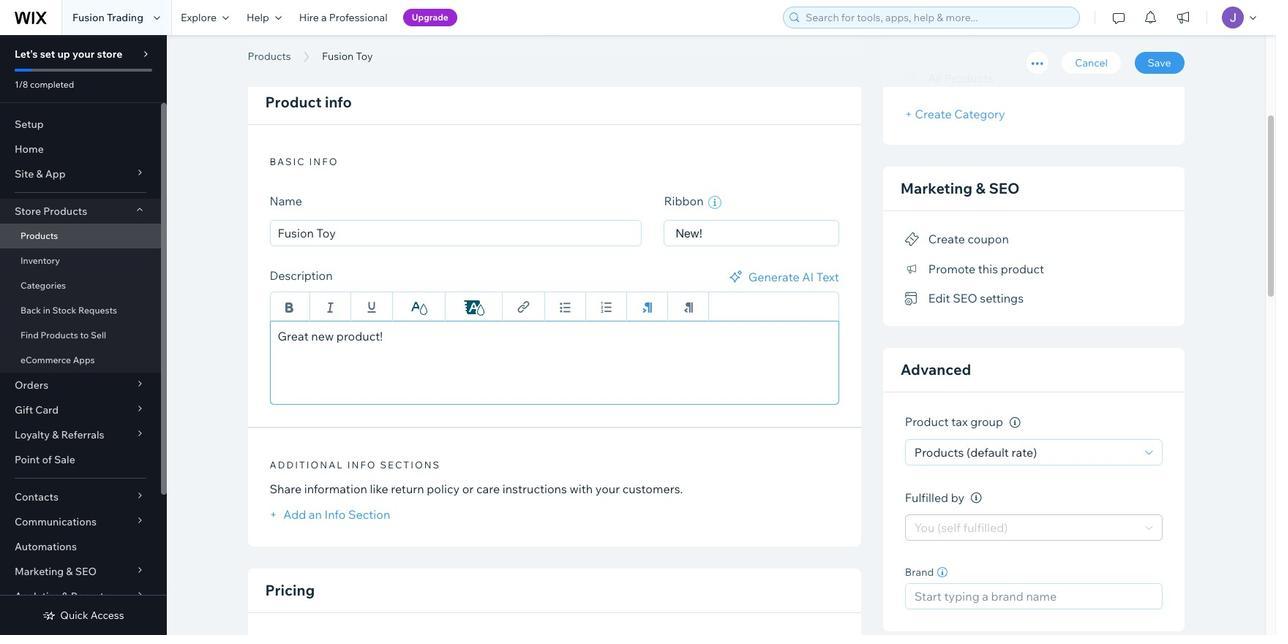 Task type: vqa. For each thing, say whether or not it's contained in the screenshot.
promote coupon 'icon' at the top
yes



Task type: describe. For each thing, give the bounding box(es) containing it.
& for analytics & reports popup button on the left bottom of page
[[62, 590, 68, 604]]

& inside fusion toy form
[[976, 179, 985, 198]]

+ create category
[[905, 107, 1005, 121]]

sidebar element
[[0, 35, 167, 636]]

loyalty & referrals button
[[0, 423, 161, 448]]

loyalty & referrals
[[15, 429, 104, 442]]

setup link
[[0, 112, 161, 137]]

+ create category button
[[905, 107, 1005, 121]]

(self
[[937, 521, 961, 536]]

quick access
[[60, 609, 124, 623]]

up
[[57, 48, 70, 61]]

store products button
[[0, 199, 161, 224]]

& for 'loyalty & referrals' popup button
[[52, 429, 59, 442]]

0 vertical spatial create
[[915, 107, 952, 121]]

sale
[[54, 454, 75, 467]]

product info
[[265, 93, 352, 111]]

fulfilled)
[[963, 521, 1008, 536]]

seo inside button
[[953, 291, 977, 306]]

description
[[270, 269, 333, 283]]

brand
[[905, 567, 934, 580]]

1/8 completed
[[15, 79, 74, 90]]

setup
[[15, 118, 44, 131]]

text
[[816, 270, 839, 285]]

a
[[321, 11, 327, 24]]

sell
[[91, 330, 106, 341]]

fulfilled by
[[905, 491, 964, 506]]

hire a professional link
[[290, 0, 396, 35]]

fulfilled
[[905, 491, 948, 506]]

add an info section link
[[270, 508, 390, 522]]

basic
[[270, 156, 306, 168]]

or
[[462, 482, 474, 497]]

reports
[[71, 590, 109, 604]]

automations
[[15, 541, 77, 554]]

orders
[[15, 379, 48, 392]]

+
[[905, 107, 912, 121]]

generate ai text
[[748, 270, 839, 285]]

1/8
[[15, 79, 28, 90]]

quick
[[60, 609, 88, 623]]

hire a professional
[[299, 11, 388, 24]]

save button
[[1134, 52, 1184, 74]]

let's set up your store
[[15, 48, 122, 61]]

add an info section
[[281, 508, 390, 522]]

0 horizontal spatial products link
[[0, 224, 161, 249]]

communications
[[15, 516, 97, 529]]

Add a product name text field
[[270, 220, 642, 247]]

orders button
[[0, 373, 161, 398]]

help
[[247, 11, 269, 24]]

seo settings image
[[905, 293, 920, 306]]

point
[[15, 454, 40, 467]]

tax
[[951, 415, 968, 430]]

share information like return policy or care instructions with your customers.
[[270, 482, 683, 497]]

analytics
[[15, 590, 59, 604]]

save
[[1148, 56, 1171, 70]]

store
[[97, 48, 122, 61]]

info tooltip image for rate)
[[1009, 418, 1020, 429]]

home
[[15, 143, 44, 156]]

trading
[[107, 11, 143, 24]]

fusion toy form
[[167, 0, 1276, 636]]

pricing
[[265, 582, 315, 600]]

create coupon
[[928, 232, 1009, 247]]

contacts button
[[0, 485, 161, 510]]

help button
[[238, 0, 290, 35]]

instructions
[[502, 482, 567, 497]]

all products
[[928, 71, 994, 86]]

generate
[[748, 270, 799, 285]]

loyalty
[[15, 429, 50, 442]]

referrals
[[61, 429, 104, 442]]

share
[[270, 482, 302, 497]]

additional info sections
[[270, 460, 441, 471]]

seo inside popup button
[[75, 566, 97, 579]]

explore
[[181, 11, 217, 24]]

& for marketing & seo popup button
[[66, 566, 73, 579]]

products up ecommerce apps
[[41, 330, 78, 341]]

products link inside fusion toy form
[[240, 49, 298, 64]]

completed
[[30, 79, 74, 90]]

products up inventory
[[20, 230, 58, 241]]

product for product info
[[265, 93, 322, 111]]

fusion trading
[[72, 11, 143, 24]]

gift
[[15, 404, 33, 417]]

policy
[[427, 482, 460, 497]]

marketing & seo inside fusion toy form
[[901, 179, 1020, 198]]

info for basic
[[309, 156, 338, 168]]

products down help button
[[248, 50, 291, 63]]

store
[[15, 205, 41, 218]]

upgrade
[[412, 12, 448, 23]]



Task type: locate. For each thing, give the bounding box(es) containing it.
fusion down hire a professional
[[322, 50, 354, 63]]

your right "with"
[[595, 482, 620, 497]]

communications button
[[0, 510, 161, 535]]

let's
[[15, 48, 38, 61]]

info up the basic info
[[325, 93, 352, 111]]

great
[[278, 329, 309, 344]]

additional
[[270, 460, 344, 471]]

back in stock requests link
[[0, 299, 161, 323]]

& inside popup button
[[62, 590, 68, 604]]

create coupon button
[[905, 229, 1009, 250]]

create inside button
[[928, 232, 965, 247]]

point of sale link
[[0, 448, 161, 473]]

gift card
[[15, 404, 59, 417]]

1 vertical spatial marketing & seo
[[15, 566, 97, 579]]

access
[[91, 609, 124, 623]]

1 horizontal spatial product
[[905, 415, 949, 430]]

toy
[[337, 31, 382, 64], [356, 50, 373, 63]]

& up the quick
[[62, 590, 68, 604]]

product
[[1001, 262, 1044, 276]]

1 horizontal spatial marketing
[[901, 179, 972, 198]]

categories
[[20, 280, 66, 291]]

& up 'coupon'
[[976, 179, 985, 198]]

0 vertical spatial seo
[[989, 179, 1020, 198]]

1 horizontal spatial seo
[[953, 291, 977, 306]]

add
[[283, 508, 306, 522]]

info tooltip image right group at the right bottom
[[1009, 418, 1020, 429]]

card
[[35, 404, 59, 417]]

1 vertical spatial info tooltip image
[[971, 493, 982, 504]]

fusion down hire
[[248, 31, 332, 64]]

products right all
[[944, 71, 994, 86]]

analytics & reports
[[15, 590, 109, 604]]

info tooltip image right by
[[971, 493, 982, 504]]

promote coupon image
[[905, 233, 920, 247]]

new!
[[676, 227, 702, 240]]

basic info
[[270, 156, 338, 168]]

info right basic
[[309, 156, 338, 168]]

by
[[951, 491, 964, 506]]

seo right edit
[[953, 291, 977, 306]]

info tooltip image
[[1009, 418, 1020, 429], [971, 493, 982, 504]]

1 horizontal spatial products link
[[240, 49, 298, 64]]

marketing up analytics
[[15, 566, 64, 579]]

1 vertical spatial product
[[905, 415, 949, 430]]

1 vertical spatial marketing
[[15, 566, 64, 579]]

site
[[15, 168, 34, 181]]

products right store
[[43, 205, 87, 218]]

find products to sell link
[[0, 323, 161, 348]]

new
[[311, 329, 334, 344]]

& right loyalty in the bottom of the page
[[52, 429, 59, 442]]

marketing & seo inside marketing & seo popup button
[[15, 566, 97, 579]]

of
[[42, 454, 52, 467]]

1 vertical spatial seo
[[953, 291, 977, 306]]

set
[[40, 48, 55, 61]]

2 horizontal spatial seo
[[989, 179, 1020, 198]]

1 vertical spatial create
[[928, 232, 965, 247]]

0 horizontal spatial product
[[265, 93, 322, 111]]

0 vertical spatial marketing
[[901, 179, 972, 198]]

generate ai text button
[[726, 269, 839, 286]]

your inside sidebar element
[[72, 48, 95, 61]]

ai
[[802, 270, 814, 285]]

promote this product button
[[905, 259, 1044, 279]]

analytics & reports button
[[0, 585, 161, 609]]

Start typing a brand name field
[[910, 585, 1157, 610]]

info
[[325, 508, 346, 522]]

& up analytics & reports
[[66, 566, 73, 579]]

2 vertical spatial seo
[[75, 566, 97, 579]]

find products to sell
[[20, 330, 106, 341]]

your inside fusion toy form
[[595, 482, 620, 497]]

store products
[[15, 205, 87, 218]]

marketing up the create coupon button
[[901, 179, 972, 198]]

&
[[36, 168, 43, 181], [976, 179, 985, 198], [52, 429, 59, 442], [66, 566, 73, 579], [62, 590, 68, 604]]

1 vertical spatial your
[[595, 482, 620, 497]]

0 horizontal spatial info tooltip image
[[971, 493, 982, 504]]

0 vertical spatial info tooltip image
[[1009, 418, 1020, 429]]

your right up
[[72, 48, 95, 61]]

like
[[370, 482, 388, 497]]

0 vertical spatial products link
[[240, 49, 298, 64]]

1 horizontal spatial marketing & seo
[[901, 179, 1020, 198]]

2 vertical spatial info
[[347, 460, 377, 471]]

marketing inside fusion toy form
[[901, 179, 972, 198]]

you (self fulfilled)
[[914, 521, 1008, 536]]

quick access button
[[43, 609, 124, 623]]

gift card button
[[0, 398, 161, 423]]

edit
[[928, 291, 950, 306]]

settings
[[980, 291, 1024, 306]]

ribbon
[[664, 194, 706, 209]]

marketing & seo up analytics & reports
[[15, 566, 97, 579]]

product left tax
[[905, 415, 949, 430]]

point of sale
[[15, 454, 75, 467]]

product up basic
[[265, 93, 322, 111]]

section
[[348, 508, 390, 522]]

return
[[391, 482, 424, 497]]

fusion left trading
[[72, 11, 104, 24]]

false text field
[[270, 321, 839, 405]]

1 horizontal spatial your
[[595, 482, 620, 497]]

find
[[20, 330, 39, 341]]

ecommerce apps
[[20, 355, 95, 366]]

fusion toy
[[248, 31, 382, 64], [322, 50, 373, 63]]

products link down help button
[[240, 49, 298, 64]]

products link
[[240, 49, 298, 64], [0, 224, 161, 249]]

0 horizontal spatial marketing
[[15, 566, 64, 579]]

fusion toy down hire a professional
[[322, 50, 373, 63]]

seo up reports
[[75, 566, 97, 579]]

0 horizontal spatial marketing & seo
[[15, 566, 97, 579]]

hire
[[299, 11, 319, 24]]

promote this product
[[928, 262, 1044, 276]]

0 vertical spatial product
[[265, 93, 322, 111]]

back in stock requests
[[20, 305, 117, 316]]

info for product
[[325, 93, 352, 111]]

marketing inside marketing & seo popup button
[[15, 566, 64, 579]]

0 vertical spatial info
[[325, 93, 352, 111]]

product for product tax group
[[905, 415, 949, 430]]

create
[[915, 107, 952, 121], [928, 232, 965, 247]]

name
[[270, 194, 302, 209]]

promote image
[[905, 263, 920, 276]]

0 vertical spatial your
[[72, 48, 95, 61]]

categories link
[[0, 274, 161, 299]]

fusion toy down hire
[[248, 31, 382, 64]]

promote
[[928, 262, 975, 276]]

0 vertical spatial marketing & seo
[[901, 179, 1020, 198]]

create up promote
[[928, 232, 965, 247]]

info up like
[[347, 460, 377, 471]]

1 vertical spatial products link
[[0, 224, 161, 249]]

rate)
[[1012, 446, 1037, 460]]

contacts
[[15, 491, 59, 504]]

products down product tax group
[[914, 446, 964, 460]]

info tooltip image for fulfilled)
[[971, 493, 982, 504]]

0 horizontal spatial your
[[72, 48, 95, 61]]

edit seo settings button
[[905, 288, 1024, 309]]

seo up 'coupon'
[[989, 179, 1020, 198]]

1 vertical spatial info
[[309, 156, 338, 168]]

products inside popup button
[[43, 205, 87, 218]]

products (default rate)
[[914, 446, 1037, 460]]

automations link
[[0, 535, 161, 560]]

ecommerce
[[20, 355, 71, 366]]

create right +
[[915, 107, 952, 121]]

0 horizontal spatial seo
[[75, 566, 97, 579]]

(default
[[967, 446, 1009, 460]]

great new product!
[[278, 329, 383, 344]]

in
[[43, 305, 50, 316]]

cancel button
[[1062, 52, 1121, 74]]

information
[[304, 482, 367, 497]]

Search for tools, apps, help & more... field
[[801, 7, 1075, 28]]

site & app button
[[0, 162, 161, 187]]

app
[[45, 168, 66, 181]]

professional
[[329, 11, 388, 24]]

coupon
[[968, 232, 1009, 247]]

customers.
[[622, 482, 683, 497]]

products link down store products
[[0, 224, 161, 249]]

apps
[[73, 355, 95, 366]]

edit seo settings
[[928, 291, 1024, 306]]

product tax group
[[905, 415, 1006, 430]]

products
[[248, 50, 291, 63], [944, 71, 994, 86], [43, 205, 87, 218], [20, 230, 58, 241], [41, 330, 78, 341], [914, 446, 964, 460]]

info for additional
[[347, 460, 377, 471]]

marketing & seo up the create coupon button
[[901, 179, 1020, 198]]

& right the site
[[36, 168, 43, 181]]

site & app
[[15, 168, 66, 181]]

& for the site & app popup button
[[36, 168, 43, 181]]

home link
[[0, 137, 161, 162]]

1 horizontal spatial info tooltip image
[[1009, 418, 1020, 429]]



